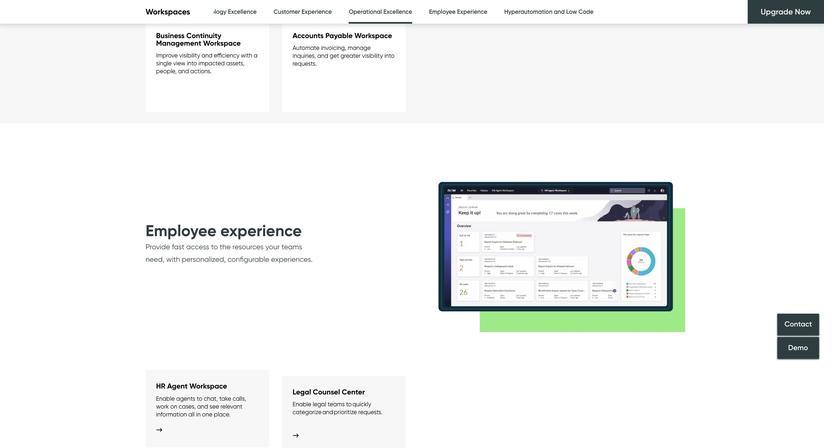 Task type: vqa. For each thing, say whether or not it's contained in the screenshot.
OPERATIONAL
yes



Task type: describe. For each thing, give the bounding box(es) containing it.
access
[[186, 243, 209, 251]]

and down view
[[178, 68, 189, 75]]

continuity
[[186, 31, 221, 40]]

view
[[173, 60, 185, 67]]

upgrade now link
[[748, 0, 824, 24]]

customer experience link
[[274, 0, 332, 24]]

excellence for technology excellence
[[228, 8, 257, 15]]

to inside employee experience provide fast access to the resources your teams need, with personalized, configurable experiences.
[[211, 243, 218, 251]]

impacted
[[198, 60, 225, 67]]

give hr teams the tools they need fast in one ui image
[[438, 124, 685, 371]]

demo link
[[777, 338, 819, 359]]

relevant
[[221, 404, 242, 411]]

invoicing,
[[321, 44, 346, 51]]

your
[[265, 243, 280, 251]]

low
[[566, 8, 577, 15]]

to quickly
[[346, 401, 371, 408]]

counsel
[[313, 388, 340, 397]]

take
[[219, 396, 231, 403]]

demo
[[788, 344, 808, 353]]

legal
[[313, 401, 326, 408]]

chat,
[[204, 396, 218, 403]]

actions.
[[190, 68, 212, 75]]

resources
[[233, 243, 264, 251]]

experience
[[457, 8, 487, 15]]

requests. inside "enable legal teams to quickly categorize and prioritize requests."
[[358, 409, 383, 416]]

hyperautomation and low code
[[504, 8, 594, 15]]

now
[[795, 7, 811, 16]]

the
[[220, 243, 231, 251]]

employee experience
[[429, 8, 487, 15]]

calls,
[[233, 396, 246, 403]]

upgrade
[[761, 7, 793, 16]]

code
[[579, 8, 594, 15]]

contact link
[[777, 314, 819, 336]]

visibility inside automate invoicing, manage inquiries, and get greater visibility into requests.
[[362, 52, 383, 59]]

management
[[156, 39, 201, 48]]

customer experience
[[274, 8, 332, 15]]

enable for hr
[[156, 396, 175, 403]]

one
[[202, 412, 212, 418]]

technology
[[195, 8, 226, 15]]

provide
[[146, 243, 170, 251]]

assets,
[[226, 60, 245, 67]]

experience
[[220, 221, 302, 241]]

into for visibility
[[384, 52, 395, 59]]

with inside employee experience provide fast access to the resources your teams need, with personalized, configurable experiences.
[[166, 255, 180, 264]]

all
[[188, 412, 195, 418]]

configurable
[[228, 255, 269, 264]]

experiences.
[[271, 255, 313, 264]]

need,
[[146, 255, 164, 264]]

work
[[156, 404, 169, 411]]

business
[[156, 31, 185, 40]]

operational excellence
[[349, 8, 412, 15]]

information
[[156, 412, 187, 418]]

hr agent workspace
[[156, 382, 227, 391]]

business continuity management workspace
[[156, 31, 241, 48]]

agents
[[176, 396, 195, 403]]

workspace inside business continuity management workspace
[[203, 39, 241, 48]]

fast
[[172, 243, 184, 251]]



Task type: locate. For each thing, give the bounding box(es) containing it.
enable legal teams to quickly categorize and prioritize requests.
[[293, 401, 383, 416]]

visibility
[[179, 52, 200, 59], [362, 52, 383, 59]]

enable down legal at the bottom left of the page
[[293, 401, 311, 408]]

0 vertical spatial employee
[[429, 8, 456, 15]]

0 horizontal spatial container image
[[156, 429, 162, 433]]

0 horizontal spatial to
[[197, 396, 202, 403]]

teams inside employee experience provide fast access to the resources your teams need, with personalized, configurable experiences.
[[282, 243, 302, 251]]

container image for hr agent workspace
[[156, 429, 162, 433]]

requests.
[[293, 60, 317, 67], [358, 409, 383, 416]]

1 horizontal spatial container image
[[293, 434, 299, 438]]

to left chat,
[[197, 396, 202, 403]]

accounts payable workspace
[[293, 31, 392, 40]]

container image for legal counsel center
[[293, 434, 299, 438]]

employee experience provide fast access to the resources your teams need, with personalized, configurable experiences.
[[146, 221, 313, 264]]

and inside enable agents to chat, take calls, work on cases, and see relevant information all in one place.
[[197, 404, 208, 411]]

improve
[[156, 52, 178, 59]]

1 horizontal spatial to
[[211, 243, 218, 251]]

0 horizontal spatial requests.
[[293, 60, 317, 67]]

employee inside employee experience provide fast access to the resources your teams need, with personalized, configurable experiences.
[[146, 221, 217, 241]]

technology excellence
[[195, 8, 257, 15]]

employee for experience
[[146, 221, 217, 241]]

to inside enable agents to chat, take calls, work on cases, and see relevant information all in one place.
[[197, 396, 202, 403]]

teams up categorize and prioritize
[[328, 401, 345, 408]]

enable agents to chat, take calls, work on cases, and see relevant information all in one place.
[[156, 396, 246, 418]]

legal counsel center
[[293, 388, 365, 397]]

greater
[[341, 52, 361, 59]]

1 vertical spatial requests.
[[358, 409, 383, 416]]

workspaces
[[146, 7, 190, 17]]

and
[[554, 8, 565, 15], [202, 52, 212, 59], [317, 52, 328, 59], [178, 68, 189, 75], [197, 404, 208, 411]]

employee
[[429, 8, 456, 15], [146, 221, 217, 241]]

0 vertical spatial teams
[[282, 243, 302, 251]]

to
[[211, 243, 218, 251], [197, 396, 202, 403]]

manage
[[348, 44, 371, 51]]

1 vertical spatial with
[[166, 255, 180, 264]]

1 horizontal spatial with
[[241, 52, 252, 59]]

to left the the
[[211, 243, 218, 251]]

teams inside "enable legal teams to quickly categorize and prioritize requests."
[[328, 401, 345, 408]]

automate invoicing, manage inquiries, and get greater visibility into requests.
[[293, 44, 395, 67]]

contact
[[785, 320, 812, 329]]

requests. down the to quickly
[[358, 409, 383, 416]]

0 vertical spatial to
[[211, 243, 218, 251]]

with down 'fast'
[[166, 255, 180, 264]]

agent
[[167, 382, 188, 391]]

excellence for operational excellence
[[383, 8, 412, 15]]

technology excellence link
[[195, 0, 257, 24]]

1 vertical spatial container image
[[293, 434, 299, 438]]

place.
[[214, 412, 231, 418]]

cases,
[[179, 404, 196, 411]]

automate
[[293, 44, 320, 51]]

workspace for hr agent workspace
[[189, 382, 227, 391]]

workspace
[[355, 31, 392, 40], [203, 39, 241, 48], [189, 382, 227, 391]]

0 horizontal spatial excellence
[[228, 8, 257, 15]]

and up in
[[197, 404, 208, 411]]

personalized,
[[182, 255, 226, 264]]

excellence right the operational
[[383, 8, 412, 15]]

employee experience link
[[429, 0, 487, 24]]

container image
[[156, 429, 162, 433], [293, 434, 299, 438]]

categorize and prioritize
[[293, 409, 357, 416]]

enable up work
[[156, 396, 175, 403]]

accounts
[[293, 31, 324, 40]]

payable
[[325, 31, 353, 40]]

requests. down inquiries,
[[293, 60, 317, 67]]

legal
[[293, 388, 311, 397]]

with
[[241, 52, 252, 59], [166, 255, 180, 264]]

0 horizontal spatial enable
[[156, 396, 175, 403]]

employee up 'fast'
[[146, 221, 217, 241]]

1 vertical spatial to
[[197, 396, 202, 403]]

0 horizontal spatial teams
[[282, 243, 302, 251]]

workspace up manage
[[355, 31, 392, 40]]

enable inside "enable legal teams to quickly categorize and prioritize requests."
[[293, 401, 311, 408]]

workspace up chat,
[[189, 382, 227, 391]]

1 excellence from the left
[[228, 8, 257, 15]]

see
[[210, 404, 219, 411]]

and left low
[[554, 8, 565, 15]]

0 vertical spatial requests.
[[293, 60, 317, 67]]

1 horizontal spatial into
[[384, 52, 395, 59]]

0 horizontal spatial visibility
[[179, 52, 200, 59]]

0 vertical spatial into
[[384, 52, 395, 59]]

employee inside employee experience 'link'
[[429, 8, 456, 15]]

with inside improve visibility and efficiency with a single view into impacted assets, people, and actions.
[[241, 52, 252, 59]]

1 horizontal spatial employee
[[429, 8, 456, 15]]

enable inside enable agents to chat, take calls, work on cases, and see relevant information all in one place.
[[156, 396, 175, 403]]

operational excellence link
[[349, 0, 412, 26]]

into
[[384, 52, 395, 59], [187, 60, 197, 67]]

employee for experience
[[429, 8, 456, 15]]

workspace for accounts payable workspace
[[355, 31, 392, 40]]

2 excellence from the left
[[383, 8, 412, 15]]

0 horizontal spatial into
[[187, 60, 197, 67]]

0 vertical spatial with
[[241, 52, 252, 59]]

efficiency
[[214, 52, 239, 59]]

hr
[[156, 382, 165, 391]]

hyperautomation and low code link
[[504, 0, 594, 24]]

visibility inside improve visibility and efficiency with a single view into impacted assets, people, and actions.
[[179, 52, 200, 59]]

hyperautomation
[[504, 8, 553, 15]]

excellence
[[228, 8, 257, 15], [383, 8, 412, 15]]

1 horizontal spatial enable
[[293, 401, 311, 408]]

improve visibility and efficiency with a single view into impacted assets, people, and actions.
[[156, 52, 258, 75]]

inquiries,
[[293, 52, 316, 59]]

1 vertical spatial teams
[[328, 401, 345, 408]]

0 horizontal spatial with
[[166, 255, 180, 264]]

0 horizontal spatial employee
[[146, 221, 217, 241]]

excellence inside 'link'
[[228, 8, 257, 15]]

operational
[[349, 8, 382, 15]]

enable
[[156, 396, 175, 403], [293, 401, 311, 408]]

requests. inside automate invoicing, manage inquiries, and get greater visibility into requests.
[[293, 60, 317, 67]]

visibility up view
[[179, 52, 200, 59]]

into inside automate invoicing, manage inquiries, and get greater visibility into requests.
[[384, 52, 395, 59]]

teams
[[282, 243, 302, 251], [328, 401, 345, 408]]

into inside improve visibility and efficiency with a single view into impacted assets, people, and actions.
[[187, 60, 197, 67]]

employee left experience
[[429, 8, 456, 15]]

excellence right technology
[[228, 8, 257, 15]]

visibility down manage
[[362, 52, 383, 59]]

upgrade now
[[761, 7, 811, 16]]

1 vertical spatial employee
[[146, 221, 217, 241]]

teams up the experiences.
[[282, 243, 302, 251]]

into for view
[[187, 60, 197, 67]]

1 horizontal spatial teams
[[328, 401, 345, 408]]

with left a
[[241, 52, 252, 59]]

single
[[156, 60, 172, 67]]

and left "get"
[[317, 52, 328, 59]]

and inside automate invoicing, manage inquiries, and get greater visibility into requests.
[[317, 52, 328, 59]]

center
[[342, 388, 365, 397]]

enable for legal
[[293, 401, 311, 408]]

1 horizontal spatial requests.
[[358, 409, 383, 416]]

a
[[254, 52, 258, 59]]

get
[[330, 52, 339, 59]]

people,
[[156, 68, 177, 75]]

in
[[196, 412, 201, 418]]

workspace up efficiency
[[203, 39, 241, 48]]

1 horizontal spatial excellence
[[383, 8, 412, 15]]

on
[[170, 404, 177, 411]]

1 horizontal spatial visibility
[[362, 52, 383, 59]]

0 vertical spatial container image
[[156, 429, 162, 433]]

1 vertical spatial into
[[187, 60, 197, 67]]

and up impacted
[[202, 52, 212, 59]]



